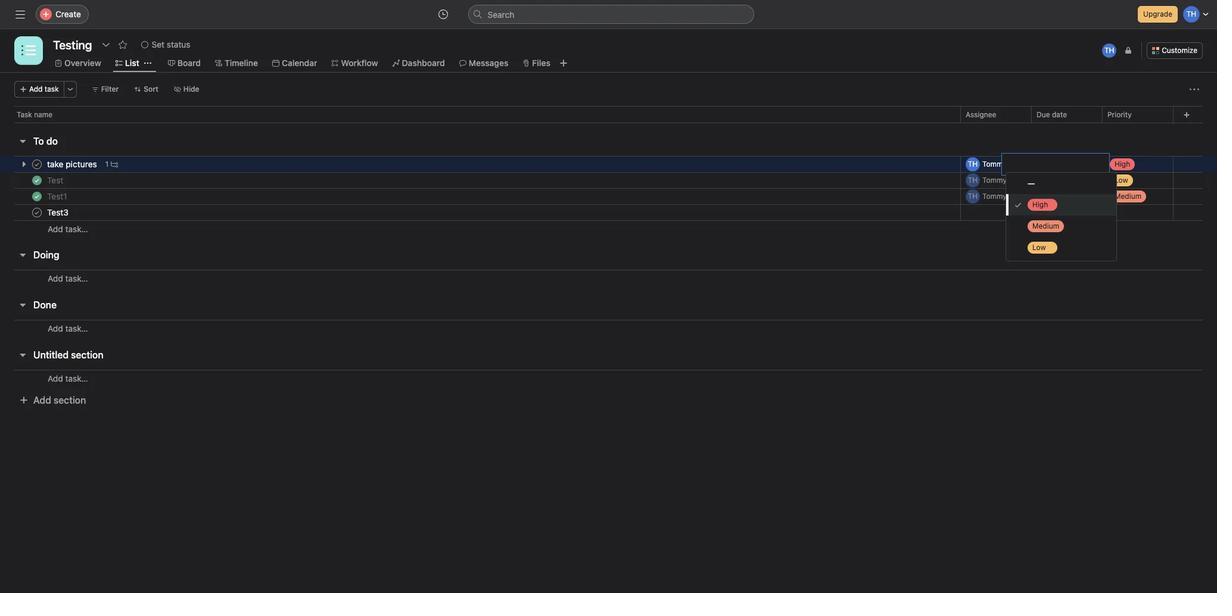 Task type: describe. For each thing, give the bounding box(es) containing it.
test cell
[[0, 172, 961, 189]]

sort
[[144, 85, 158, 94]]

—
[[1110, 209, 1115, 216]]

set status button
[[136, 36, 196, 53]]

add up the 'add section' button
[[48, 374, 63, 384]]

th inside button
[[1105, 46, 1115, 55]]

expand sidebar image
[[15, 10, 25, 19]]

tommy hong for low
[[983, 176, 1027, 185]]

add task button
[[14, 81, 64, 98]]

untitled section
[[33, 350, 103, 361]]

files link
[[523, 57, 551, 70]]

1 horizontal spatial more actions image
[[1190, 85, 1200, 94]]

0 horizontal spatial more actions image
[[67, 86, 74, 93]]

high button
[[1103, 154, 1173, 175]]

take pictures text field
[[45, 159, 101, 170]]

medium
[[1115, 192, 1142, 201]]

1 collapse task list for this section image from the top
[[18, 136, 27, 146]]

doing button
[[33, 244, 59, 266]]

calendar link
[[272, 57, 317, 70]]

board link
[[168, 57, 201, 70]]

take pictures cell
[[0, 156, 961, 173]]

priority
[[1108, 110, 1132, 119]]

completed image for completed checkbox in the take pictures cell
[[30, 157, 44, 172]]

task… inside header to do tree grid
[[65, 224, 88, 234]]

overview link
[[55, 57, 101, 70]]

messages
[[469, 58, 509, 68]]

details image
[[946, 177, 953, 184]]

dashboard
[[402, 58, 445, 68]]

th for low
[[968, 176, 978, 185]]

header to do tree grid
[[0, 154, 1217, 237]]

1 add task… row from the top
[[0, 220, 1217, 237]]

completed checkbox inside the test1 cell
[[30, 189, 44, 204]]

due date
[[1037, 110, 1067, 119]]

apr 11
[[1037, 192, 1057, 201]]

set
[[152, 39, 165, 49]]

apr for apr 12
[[1037, 208, 1049, 217]]

add task… button for untitled section
[[48, 372, 88, 386]]

completed image for test text box
[[30, 173, 44, 188]]

board
[[177, 58, 201, 68]]

name
[[34, 110, 52, 119]]

Test text field
[[45, 175, 67, 187]]

overview
[[64, 58, 101, 68]]

upgrade button
[[1138, 6, 1178, 23]]

task… for doing
[[65, 274, 88, 284]]

add down doing button on the top of page
[[48, 274, 63, 284]]

upgrade
[[1144, 10, 1173, 18]]

— button
[[1103, 202, 1173, 223]]

add task… button for done
[[48, 322, 88, 335]]

workflow link
[[332, 57, 378, 70]]

Search tasks, projects, and more text field
[[468, 5, 754, 24]]

doing
[[33, 250, 59, 260]]

dashboard link
[[392, 57, 445, 70]]

low
[[1115, 176, 1128, 185]]

low button
[[1103, 170, 1173, 191]]

done
[[33, 300, 57, 310]]

completed image for "test3" text field
[[30, 206, 44, 220]]

add section button
[[14, 390, 91, 411]]

task… for done
[[65, 324, 88, 334]]

expand subtask list for the task take pictures image
[[19, 160, 29, 169]]

add left task
[[29, 85, 43, 94]]

add to starred image
[[118, 40, 127, 49]]

set status
[[152, 39, 190, 49]]

collapse task list for this section image for untitled section
[[18, 350, 27, 360]]

to do button
[[33, 131, 58, 152]]

customize
[[1162, 46, 1198, 55]]

filter button
[[86, 81, 124, 98]]

done button
[[33, 294, 57, 316]]

add down "untitled" at the left bottom
[[33, 395, 51, 406]]

files
[[532, 58, 551, 68]]

create
[[55, 9, 81, 19]]



Task type: vqa. For each thing, say whether or not it's contained in the screenshot.
Tommy Hong inside the button
yes



Task type: locate. For each thing, give the bounding box(es) containing it.
completed image inside test3 cell
[[30, 206, 44, 220]]

row containing assignee
[[0, 106, 1217, 128]]

filter
[[101, 85, 119, 94]]

hide
[[183, 85, 199, 94]]

more actions image up add field image
[[1190, 85, 1200, 94]]

0 vertical spatial tommy hong
[[983, 160, 1027, 169]]

collapse task list for this section image left to
[[18, 136, 27, 146]]

1 vertical spatial th
[[968, 176, 978, 185]]

hong for low
[[1009, 176, 1027, 185]]

high
[[1115, 160, 1131, 169]]

1 completed checkbox from the top
[[30, 173, 44, 188]]

completed checkbox left test text box
[[30, 173, 44, 188]]

1 completed checkbox from the top
[[30, 157, 44, 172]]

sort button
[[129, 81, 164, 98]]

apr 12 row
[[0, 202, 1217, 223]]

th left manage members icon
[[1105, 46, 1115, 55]]

completed checkbox right expand subtask list for the task take pictures
[[30, 157, 44, 172]]

completed image inside take pictures cell
[[30, 157, 44, 172]]

th
[[1105, 46, 1115, 55], [968, 176, 978, 185], [968, 192, 978, 201]]

task…
[[65, 224, 88, 234], [65, 274, 88, 284], [65, 324, 88, 334], [65, 374, 88, 384]]

3 tommy from the top
[[983, 192, 1007, 201]]

collapse task list for this section image for done
[[18, 300, 27, 310]]

th button
[[1101, 42, 1118, 59]]

add field image
[[1183, 111, 1191, 118]]

0 vertical spatial tommy
[[983, 160, 1007, 169]]

apr for apr 11
[[1037, 192, 1049, 201]]

add inside header to do tree grid
[[48, 224, 63, 234]]

workflow
[[341, 58, 378, 68]]

add task… up untitled section button
[[48, 324, 88, 334]]

assignee
[[966, 110, 997, 119]]

completed image for completed checkbox in the the test1 cell
[[30, 189, 44, 204]]

untitled section button
[[33, 344, 103, 366]]

completed checkbox inside test3 cell
[[30, 206, 44, 220]]

add a task to this section image
[[64, 136, 73, 146]]

1 subtask image
[[111, 161, 118, 168]]

Completed checkbox
[[30, 157, 44, 172], [30, 189, 44, 204]]

2 tommy hong from the top
[[983, 176, 1027, 185]]

do
[[46, 136, 58, 147]]

task
[[45, 85, 59, 94]]

collapse task list for this section image left "untitled" at the left bottom
[[18, 350, 27, 360]]

customize button
[[1147, 42, 1203, 59]]

Completed checkbox
[[30, 173, 44, 188], [30, 206, 44, 220]]

section right "untitled" at the left bottom
[[71, 350, 103, 361]]

1 vertical spatial collapse task list for this section image
[[18, 300, 27, 310]]

add task… row for doing
[[0, 270, 1217, 293]]

th down tommy hong button
[[968, 192, 978, 201]]

apr inside 'apr 12' row
[[1037, 208, 1049, 217]]

4 add task… from the top
[[48, 374, 88, 384]]

manage members image
[[1125, 47, 1132, 54]]

1 vertical spatial section
[[54, 395, 86, 406]]

move tasks between sections image
[[925, 177, 932, 184]]

3 hong from the top
[[1009, 192, 1027, 201]]

0 vertical spatial th
[[1105, 46, 1115, 55]]

list
[[125, 58, 139, 68]]

add task
[[29, 85, 59, 94]]

th for medium
[[968, 192, 978, 201]]

3 add task… row from the top
[[0, 320, 1217, 343]]

add task… button up untitled section button
[[48, 322, 88, 335]]

1 vertical spatial apr
[[1037, 208, 1049, 217]]

1 task… from the top
[[65, 224, 88, 234]]

completed image
[[30, 157, 44, 172], [30, 189, 44, 204]]

test3 cell
[[0, 204, 961, 221]]

add task… button for doing
[[48, 272, 88, 285]]

add task… button down "test3" text field
[[48, 223, 88, 236]]

2 collapse task list for this section image from the top
[[18, 300, 27, 310]]

2 vertical spatial tommy hong
[[983, 192, 1027, 201]]

add task… row for done
[[0, 320, 1217, 343]]

11
[[1051, 192, 1057, 201]]

tommy hong inside tommy hong button
[[983, 160, 1027, 169]]

completed image
[[30, 173, 44, 188], [30, 206, 44, 220]]

section inside button
[[54, 395, 86, 406]]

2 vertical spatial hong
[[1009, 192, 1027, 201]]

apr left 11
[[1037, 192, 1049, 201]]

1 add task… button from the top
[[48, 223, 88, 236]]

more actions image
[[1190, 85, 1200, 94], [67, 86, 74, 93]]

task
[[17, 110, 32, 119]]

2 completed checkbox from the top
[[30, 206, 44, 220]]

2 hong from the top
[[1009, 176, 1027, 185]]

1 completed image from the top
[[30, 157, 44, 172]]

task name
[[17, 110, 52, 119]]

completed checkbox left "test3" text field
[[30, 206, 44, 220]]

2 completed image from the top
[[30, 189, 44, 204]]

Test3 text field
[[45, 207, 72, 219]]

apr left 12 on the top
[[1037, 208, 1049, 217]]

completed image right expand subtask list for the task take pictures
[[30, 157, 44, 172]]

collapse task list for this section image
[[18, 136, 27, 146], [18, 300, 27, 310], [18, 350, 27, 360]]

1 vertical spatial completed checkbox
[[30, 189, 44, 204]]

2 tommy from the top
[[983, 176, 1007, 185]]

0 vertical spatial apr
[[1037, 192, 1049, 201]]

hong for medium
[[1009, 192, 1027, 201]]

tommy for low
[[983, 176, 1007, 185]]

add down done button
[[48, 324, 63, 334]]

3 add task… button from the top
[[48, 322, 88, 335]]

test1 cell
[[0, 188, 961, 205]]

apr 12
[[1037, 208, 1058, 217]]

completed checkbox left test1 text box
[[30, 189, 44, 204]]

date
[[1052, 110, 1067, 119]]

medium button
[[1103, 186, 1173, 207]]

1 completed image from the top
[[30, 173, 44, 188]]

tab actions image
[[144, 60, 151, 67]]

0 vertical spatial completed image
[[30, 157, 44, 172]]

tommy
[[983, 160, 1007, 169], [983, 176, 1007, 185], [983, 192, 1007, 201]]

3 add task… from the top
[[48, 324, 88, 334]]

add section
[[33, 395, 86, 406]]

Test1 text field
[[45, 191, 71, 203]]

add task… row for untitled section
[[0, 370, 1217, 393]]

add
[[29, 85, 43, 94], [48, 224, 63, 234], [48, 274, 63, 284], [48, 324, 63, 334], [48, 374, 63, 384], [33, 395, 51, 406]]

0 vertical spatial hong
[[1009, 160, 1027, 169]]

cell
[[1004, 157, 1018, 172]]

2 add task… row from the top
[[0, 270, 1217, 293]]

add task…
[[48, 224, 88, 234], [48, 274, 88, 284], [48, 324, 88, 334], [48, 374, 88, 384]]

completed image left test1 text box
[[30, 189, 44, 204]]

add task… for untitled section
[[48, 374, 88, 384]]

0 vertical spatial completed checkbox
[[30, 173, 44, 188]]

completed checkbox inside take pictures cell
[[30, 157, 44, 172]]

history image
[[438, 10, 448, 19]]

1 vertical spatial tommy hong
[[983, 176, 1027, 185]]

due
[[1037, 110, 1050, 119]]

section for untitled section
[[71, 350, 103, 361]]

1 vertical spatial completed checkbox
[[30, 206, 44, 220]]

calendar
[[282, 58, 317, 68]]

0 vertical spatial section
[[71, 350, 103, 361]]

1 add task… from the top
[[48, 224, 88, 234]]

th right details image
[[968, 176, 978, 185]]

apr
[[1037, 192, 1049, 201], [1037, 208, 1049, 217]]

add task… button down doing button on the top of page
[[48, 272, 88, 285]]

hong
[[1009, 160, 1027, 169], [1009, 176, 1027, 185], [1009, 192, 1027, 201]]

2 add task… button from the top
[[48, 272, 88, 285]]

4 add task… row from the top
[[0, 370, 1217, 393]]

add task… button
[[48, 223, 88, 236], [48, 272, 88, 285], [48, 322, 88, 335], [48, 372, 88, 386]]

completed checkbox inside test cell
[[30, 173, 44, 188]]

2 vertical spatial collapse task list for this section image
[[18, 350, 27, 360]]

2 completed image from the top
[[30, 206, 44, 220]]

completed image inside the test1 cell
[[30, 189, 44, 204]]

add task… up "add section"
[[48, 374, 88, 384]]

to do
[[33, 136, 58, 147]]

tommy for medium
[[983, 192, 1007, 201]]

4 task… from the top
[[65, 374, 88, 384]]

status
[[167, 39, 190, 49]]

3 task… from the top
[[65, 324, 88, 334]]

1 vertical spatial completed image
[[30, 206, 44, 220]]

4 add task… button from the top
[[48, 372, 88, 386]]

section
[[71, 350, 103, 361], [54, 395, 86, 406]]

row containing tommy hong
[[0, 154, 1217, 175]]

section for add section
[[54, 395, 86, 406]]

add tab image
[[559, 58, 568, 68]]

tommy hong for medium
[[983, 192, 1027, 201]]

row
[[0, 106, 1217, 128], [14, 122, 1203, 123], [0, 154, 1217, 175], [0, 170, 1217, 191], [0, 186, 1217, 207]]

1 vertical spatial hong
[[1009, 176, 1027, 185]]

add task… for done
[[48, 324, 88, 334]]

messages link
[[459, 57, 509, 70]]

2 add task… from the top
[[48, 274, 88, 284]]

3 collapse task list for this section image from the top
[[18, 350, 27, 360]]

task… for untitled section
[[65, 374, 88, 384]]

1 tommy hong from the top
[[983, 160, 1027, 169]]

hong inside button
[[1009, 160, 1027, 169]]

list link
[[116, 57, 139, 70]]

1 tommy from the top
[[983, 160, 1007, 169]]

more actions image right task
[[67, 86, 74, 93]]

completed checkbox for test text box
[[30, 173, 44, 188]]

section down untitled section button
[[54, 395, 86, 406]]

hide button
[[169, 81, 205, 98]]

untitled
[[33, 350, 69, 361]]

0 vertical spatial completed checkbox
[[30, 157, 44, 172]]

3 tommy hong from the top
[[983, 192, 1027, 201]]

1 apr from the top
[[1037, 192, 1049, 201]]

2 apr from the top
[[1037, 208, 1049, 217]]

collapse task list for this section image
[[18, 250, 27, 260]]

to
[[33, 136, 44, 147]]

2 vertical spatial th
[[968, 192, 978, 201]]

show options image
[[101, 40, 111, 49]]

add task… down "test3" text field
[[48, 224, 88, 234]]

None text field
[[50, 34, 95, 55]]

1 vertical spatial tommy
[[983, 176, 1007, 185]]

add task… for doing
[[48, 274, 88, 284]]

add task… down doing button on the top of page
[[48, 274, 88, 284]]

2 vertical spatial tommy
[[983, 192, 1007, 201]]

timeline link
[[215, 57, 258, 70]]

add down "test3" text field
[[48, 224, 63, 234]]

completed checkbox for "test3" text field
[[30, 206, 44, 220]]

add task… row
[[0, 220, 1217, 237], [0, 270, 1217, 293], [0, 320, 1217, 343], [0, 370, 1217, 393]]

2 task… from the top
[[65, 274, 88, 284]]

12
[[1051, 208, 1058, 217]]

create button
[[36, 5, 89, 24]]

tommy hong
[[983, 160, 1027, 169], [983, 176, 1027, 185], [983, 192, 1027, 201]]

0 vertical spatial completed image
[[30, 173, 44, 188]]

tommy inside tommy hong button
[[983, 160, 1007, 169]]

timeline
[[225, 58, 258, 68]]

completed image left test text box
[[30, 173, 44, 188]]

add task… inside header to do tree grid
[[48, 224, 88, 234]]

2 completed checkbox from the top
[[30, 189, 44, 204]]

add task… button up "add section"
[[48, 372, 88, 386]]

completed image left "test3" text field
[[30, 206, 44, 220]]

list image
[[21, 44, 36, 58]]

collapse task list for this section image left done button
[[18, 300, 27, 310]]

section inside button
[[71, 350, 103, 361]]

1 vertical spatial completed image
[[30, 189, 44, 204]]

tommy hong button
[[966, 157, 1029, 172]]

0 vertical spatial collapse task list for this section image
[[18, 136, 27, 146]]

1 hong from the top
[[1009, 160, 1027, 169]]



